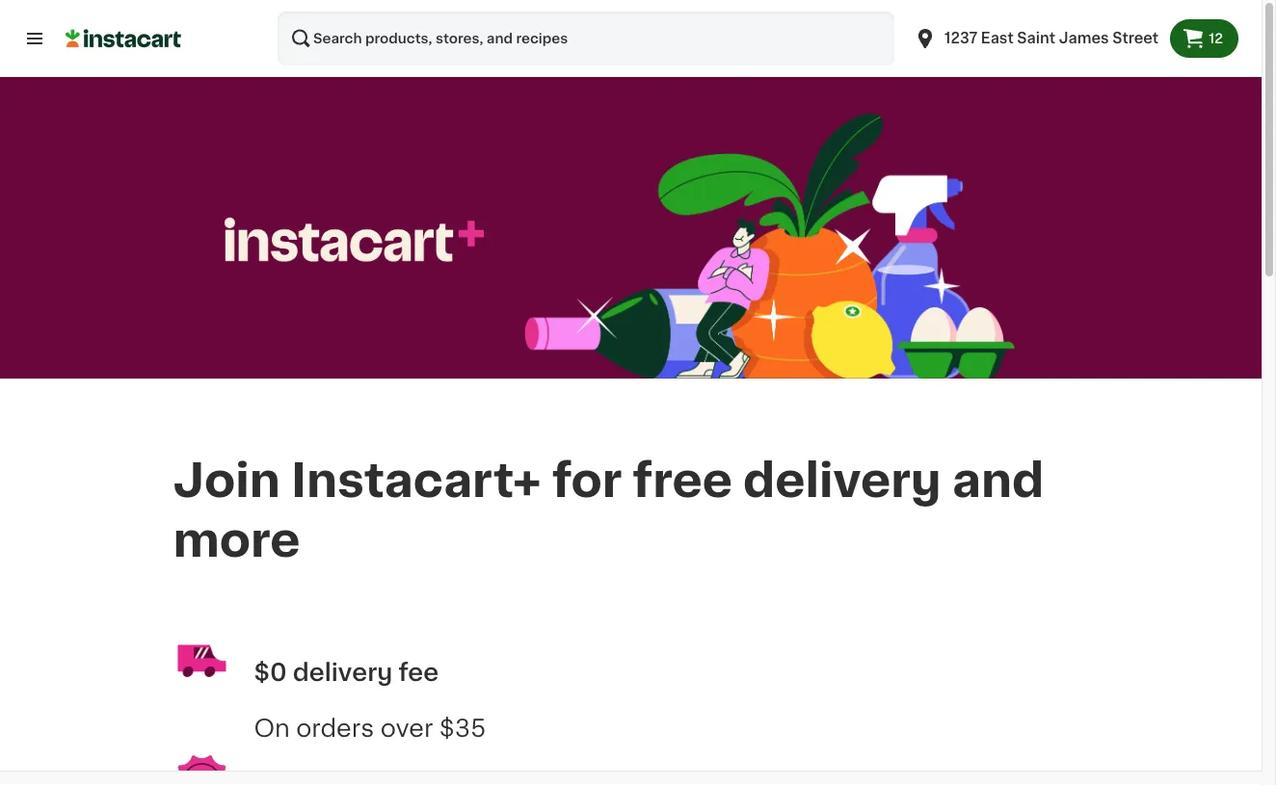 Task type: locate. For each thing, give the bounding box(es) containing it.
fee
[[399, 661, 439, 685]]

delivery inside join instacart+ for free delivery and more
[[744, 458, 942, 504]]

1 vertical spatial delivery
[[293, 661, 393, 685]]

1 1237 east saint james street button from the left
[[903, 12, 1171, 66]]

join instacart+ for free delivery and more
[[173, 458, 1055, 564]]

on orders over $35
[[254, 717, 487, 740]]

delivery
[[744, 458, 942, 504], [293, 661, 393, 685]]

$0
[[254, 661, 287, 685]]

1237 east saint james street button
[[903, 12, 1171, 66], [914, 12, 1159, 66]]

for
[[553, 458, 622, 504]]

instacart+
[[291, 458, 542, 504]]

join
[[173, 458, 280, 504]]

1 horizontal spatial delivery
[[744, 458, 942, 504]]

instacart logo image
[[66, 27, 181, 50]]

0 vertical spatial delivery
[[744, 458, 942, 504]]

instacart plus image
[[225, 218, 484, 262]]

over
[[381, 717, 433, 740]]

street
[[1113, 31, 1159, 45]]

12 button
[[1171, 19, 1239, 58]]

None search field
[[278, 12, 895, 66]]



Task type: vqa. For each thing, say whether or not it's contained in the screenshot.
Provisions
no



Task type: describe. For each thing, give the bounding box(es) containing it.
12
[[1209, 32, 1224, 45]]

more
[[173, 518, 300, 564]]

$35
[[440, 717, 487, 740]]

0 horizontal spatial delivery
[[293, 661, 393, 685]]

Search field
[[278, 12, 895, 66]]

saint
[[1018, 31, 1056, 45]]

james
[[1060, 31, 1110, 45]]

2 1237 east saint james street button from the left
[[914, 12, 1159, 66]]

on
[[254, 717, 290, 740]]

free
[[633, 458, 733, 504]]

$0 delivery fee
[[254, 661, 439, 685]]

1237 east saint james street
[[945, 31, 1159, 45]]

1237
[[945, 31, 978, 45]]

and
[[953, 458, 1045, 504]]

east
[[981, 31, 1014, 45]]

orders
[[296, 717, 374, 740]]



